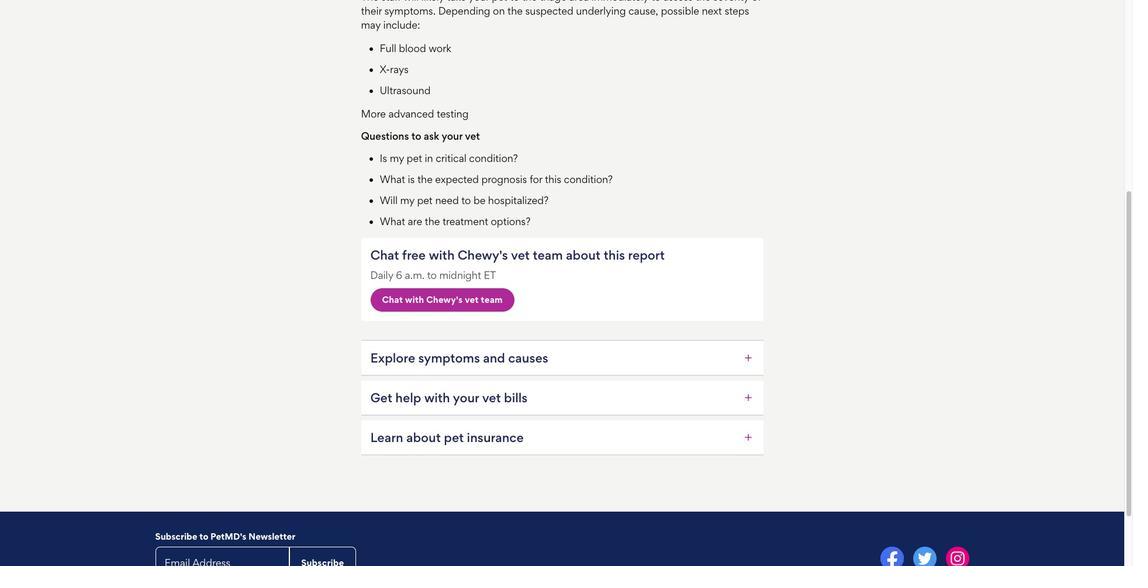Task type: vqa. For each thing, say whether or not it's contained in the screenshot.
my associated with Is
yes



Task type: locate. For each thing, give the bounding box(es) containing it.
what down 'will'
[[380, 215, 405, 227]]

to up cause,
[[651, 0, 661, 3]]

to
[[510, 0, 520, 3], [651, 0, 661, 3], [411, 130, 421, 142], [461, 194, 471, 206], [427, 269, 437, 281], [199, 531, 208, 542]]

this right for
[[545, 173, 561, 185]]

chewy's up et
[[458, 247, 508, 262]]

pet for will my pet need to be hospitalized?
[[417, 194, 433, 206]]

twitter image
[[913, 547, 936, 566]]

instagram image
[[946, 547, 969, 566]]

is
[[408, 173, 415, 185]]

the up next
[[696, 0, 711, 3]]

2 vertical spatial your
[[453, 390, 479, 405]]

1 horizontal spatial this
[[604, 247, 625, 262]]

what left is
[[380, 173, 405, 185]]

suspected
[[525, 5, 573, 17]]

pet down get help with your vet bills
[[444, 430, 464, 445]]

condition?
[[469, 152, 518, 164], [564, 173, 613, 185]]

this
[[545, 173, 561, 185], [604, 247, 625, 262]]

team
[[533, 247, 563, 262], [481, 294, 503, 305]]

vet down midnight
[[465, 294, 479, 305]]

subscribe
[[155, 531, 197, 542]]

get help with your vet bills image
[[742, 392, 754, 403]]

with inside button
[[405, 294, 424, 305]]

vet down options?
[[511, 247, 530, 262]]

is
[[380, 152, 387, 164]]

with down a.m.
[[405, 294, 424, 305]]

1 vertical spatial your
[[442, 130, 463, 142]]

1 vertical spatial chewy's
[[426, 294, 463, 305]]

what for what are the treatment options?
[[380, 215, 405, 227]]

what for what is the expected prognosis for this condition?
[[380, 173, 405, 185]]

team inside button
[[481, 294, 503, 305]]

to left ask
[[411, 130, 421, 142]]

chat free with chewy's vet team about this report
[[370, 247, 665, 262]]

1 vertical spatial team
[[481, 294, 503, 305]]

1 vertical spatial with
[[405, 294, 424, 305]]

about
[[566, 247, 601, 262], [406, 430, 441, 445]]

with right help
[[424, 390, 450, 405]]

possible
[[661, 5, 699, 17]]

0 horizontal spatial this
[[545, 173, 561, 185]]

2 vertical spatial with
[[424, 390, 450, 405]]

vet for to
[[465, 130, 480, 142]]

of
[[752, 0, 761, 3]]

subscribe to petmd's newsletter
[[155, 531, 295, 542]]

0 horizontal spatial about
[[406, 430, 441, 445]]

0 vertical spatial about
[[566, 247, 601, 262]]

and
[[483, 350, 505, 365]]

your up depending
[[469, 0, 489, 3]]

1 vertical spatial chat
[[382, 294, 403, 305]]

0 vertical spatial my
[[390, 152, 404, 164]]

include:
[[383, 19, 420, 31]]

1 what from the top
[[380, 173, 405, 185]]

0 vertical spatial with
[[429, 247, 455, 262]]

what are the treatment options?
[[380, 215, 531, 227]]

with up daily 6 a.m. to midnight et
[[429, 247, 455, 262]]

chewy's
[[458, 247, 508, 262], [426, 294, 463, 305]]

explore symptoms and causes image
[[742, 352, 754, 364]]

vet
[[465, 130, 480, 142], [511, 247, 530, 262], [465, 294, 479, 305], [482, 390, 501, 405]]

pet left the "need"
[[417, 194, 433, 206]]

questions to ask your vet
[[361, 130, 480, 142]]

chat
[[370, 247, 399, 262], [382, 294, 403, 305]]

is my pet in critical condition?
[[380, 152, 518, 164]]

condition? up the what is the expected prognosis for this condition?
[[469, 152, 518, 164]]

chewy's down daily 6 a.m. to midnight et
[[426, 294, 463, 305]]

1 horizontal spatial team
[[533, 247, 563, 262]]

your
[[469, 0, 489, 3], [442, 130, 463, 142], [453, 390, 479, 405]]

expected
[[435, 173, 479, 185]]

0 vertical spatial what
[[380, 173, 405, 185]]

this left report
[[604, 247, 625, 262]]

your for ask
[[442, 130, 463, 142]]

2 what from the top
[[380, 215, 405, 227]]

pet up on
[[492, 0, 507, 3]]

condition? right for
[[564, 173, 613, 185]]

chat inside button
[[382, 294, 403, 305]]

blood
[[399, 42, 426, 54]]

insurance
[[467, 430, 524, 445]]

pet inside the staff will likely take your pet to the triage area immediately to assess the severity of their symptoms. depending on the suspected underlying cause, possible next steps may include:
[[492, 0, 507, 3]]

my for will
[[400, 194, 415, 206]]

their
[[361, 5, 382, 17]]

with
[[429, 247, 455, 262], [405, 294, 424, 305], [424, 390, 450, 405]]

ultrasound
[[380, 84, 431, 96]]

1 horizontal spatial about
[[566, 247, 601, 262]]

0 vertical spatial this
[[545, 173, 561, 185]]

will
[[380, 194, 398, 206]]

chat up daily
[[370, 247, 399, 262]]

full blood work
[[380, 42, 451, 54]]

hospitalized?
[[488, 194, 549, 206]]

severity
[[713, 0, 749, 3]]

will my pet need to be hospitalized?
[[380, 194, 549, 206]]

steps
[[725, 5, 749, 17]]

your right ask
[[442, 130, 463, 142]]

full
[[380, 42, 396, 54]]

chat down 6
[[382, 294, 403, 305]]

0 horizontal spatial team
[[481, 294, 503, 305]]

0 vertical spatial chat
[[370, 247, 399, 262]]

help
[[395, 390, 421, 405]]

vet left the bills
[[482, 390, 501, 405]]

options?
[[491, 215, 531, 227]]

work
[[429, 42, 451, 54]]

the
[[522, 0, 537, 3], [696, 0, 711, 3], [508, 5, 523, 17], [417, 173, 433, 185], [425, 215, 440, 227]]

pet
[[492, 0, 507, 3], [407, 152, 422, 164], [417, 194, 433, 206], [444, 430, 464, 445]]

explore
[[370, 350, 415, 365]]

symptoms.
[[384, 5, 436, 17]]

1 vertical spatial condition?
[[564, 173, 613, 185]]

daily
[[370, 269, 393, 281]]

1 vertical spatial what
[[380, 215, 405, 227]]

None email field
[[155, 547, 290, 566]]

more
[[361, 108, 386, 120]]

the right is
[[417, 173, 433, 185]]

the
[[361, 0, 379, 3]]

to left "triage"
[[510, 0, 520, 3]]

my
[[390, 152, 404, 164], [400, 194, 415, 206]]

what
[[380, 173, 405, 185], [380, 215, 405, 227]]

rays
[[390, 63, 409, 75]]

pet left in
[[407, 152, 422, 164]]

chat with chewy's vet team button
[[370, 288, 514, 312]]

vet down the testing
[[465, 130, 480, 142]]

likely
[[421, 0, 444, 3]]

need
[[435, 194, 459, 206]]

ask
[[424, 130, 439, 142]]

assess
[[663, 0, 693, 3]]

1 vertical spatial my
[[400, 194, 415, 206]]

1 horizontal spatial condition?
[[564, 173, 613, 185]]

x-rays
[[380, 63, 409, 75]]

your down explore symptoms and causes
[[453, 390, 479, 405]]

my right 'will'
[[400, 194, 415, 206]]

a.m.
[[405, 269, 425, 281]]

my right the is
[[390, 152, 404, 164]]

take
[[447, 0, 466, 3]]

petmd's
[[210, 531, 246, 542]]

1 vertical spatial this
[[604, 247, 625, 262]]

0 horizontal spatial condition?
[[469, 152, 518, 164]]

next
[[702, 5, 722, 17]]

0 vertical spatial your
[[469, 0, 489, 3]]



Task type: describe. For each thing, give the bounding box(es) containing it.
will
[[403, 0, 419, 3]]

the right the are
[[425, 215, 440, 227]]

vet for help
[[482, 390, 501, 405]]

the right on
[[508, 5, 523, 17]]

to left be
[[461, 194, 471, 206]]

chat for chat free with chewy's vet team about this report
[[370, 247, 399, 262]]

newsletter
[[249, 531, 295, 542]]

cause,
[[629, 5, 658, 17]]

to left "petmd's"
[[199, 531, 208, 542]]

the up the suspected
[[522, 0, 537, 3]]

in
[[425, 152, 433, 164]]

pet for learn about pet insurance
[[444, 430, 464, 445]]

0 vertical spatial chewy's
[[458, 247, 508, 262]]

6
[[396, 269, 402, 281]]

report
[[628, 247, 665, 262]]

get
[[370, 390, 392, 405]]

0 vertical spatial team
[[533, 247, 563, 262]]

for
[[530, 173, 542, 185]]

pet for is my pet in critical condition?
[[407, 152, 422, 164]]

more advanced testing
[[361, 108, 469, 120]]

critical
[[436, 152, 467, 164]]

prognosis
[[481, 173, 527, 185]]

underlying
[[576, 5, 626, 17]]

testing
[[437, 108, 469, 120]]

bills
[[504, 390, 528, 405]]

symptoms
[[418, 350, 480, 365]]

are
[[408, 215, 422, 227]]

1 vertical spatial about
[[406, 430, 441, 445]]

get help with your vet bills
[[370, 390, 528, 405]]

x-
[[380, 63, 390, 75]]

may
[[361, 19, 381, 31]]

treatment
[[443, 215, 488, 227]]

to right a.m.
[[427, 269, 437, 281]]

learn about pet insurance image
[[742, 431, 754, 443]]

the staff will likely take your pet to the triage area immediately to assess the severity of their symptoms. depending on the suspected underlying cause, possible next steps may include:
[[361, 0, 761, 31]]

social element
[[567, 547, 969, 566]]

your for with
[[453, 390, 479, 405]]

with for help
[[424, 390, 450, 405]]

daily 6 a.m. to midnight et
[[370, 269, 496, 281]]

explore symptoms and causes
[[370, 350, 548, 365]]

learn
[[370, 430, 403, 445]]

your inside the staff will likely take your pet to the triage area immediately to assess the severity of their symptoms. depending on the suspected underlying cause, possible next steps may include:
[[469, 0, 489, 3]]

with for free
[[429, 247, 455, 262]]

triage
[[540, 0, 567, 3]]

vet for free
[[511, 247, 530, 262]]

chewy's inside button
[[426, 294, 463, 305]]

chat for chat with chewy's vet team
[[382, 294, 403, 305]]

area
[[569, 0, 589, 3]]

chat with chewy's vet team
[[382, 294, 503, 305]]

et
[[484, 269, 496, 281]]

vet inside button
[[465, 294, 479, 305]]

be
[[474, 194, 486, 206]]

questions
[[361, 130, 409, 142]]

facebook image
[[880, 547, 904, 566]]

my for is
[[390, 152, 404, 164]]

free
[[402, 247, 426, 262]]

staff
[[381, 0, 401, 3]]

what is the expected prognosis for this condition?
[[380, 173, 613, 185]]

learn about pet insurance
[[370, 430, 524, 445]]

advanced
[[388, 108, 434, 120]]

depending
[[438, 5, 490, 17]]

on
[[493, 5, 505, 17]]

causes
[[508, 350, 548, 365]]

0 vertical spatial condition?
[[469, 152, 518, 164]]

midnight
[[439, 269, 481, 281]]

immediately
[[592, 0, 649, 3]]



